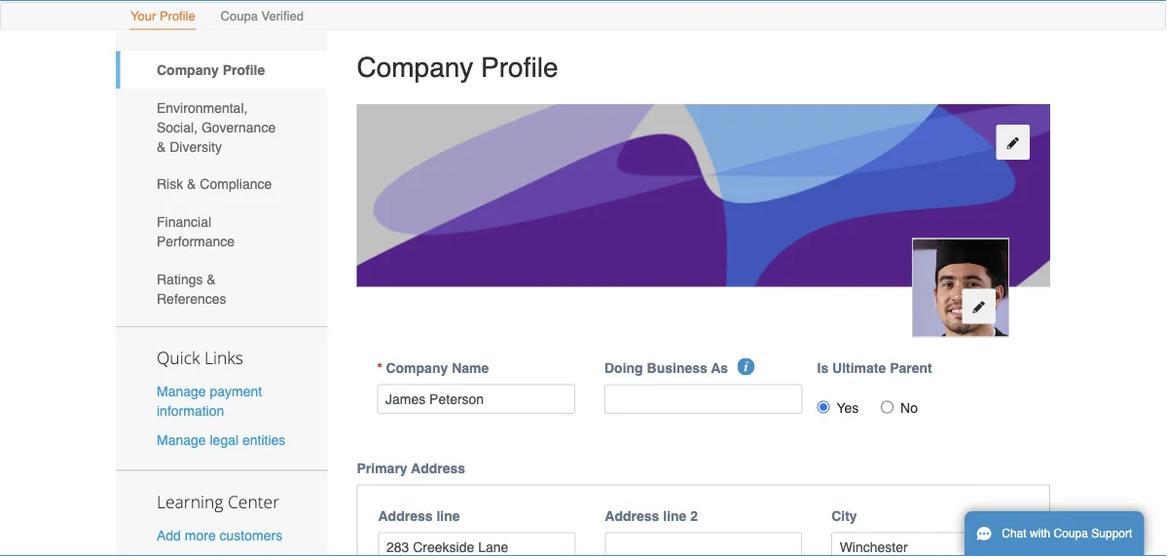 Task type: locate. For each thing, give the bounding box(es) containing it.
line left "2"
[[664, 508, 687, 524]]

Address line 2 text field
[[605, 532, 803, 556]]

0 vertical spatial coupa
[[221, 9, 258, 23]]

& down the social,
[[157, 139, 166, 154]]

manage for manage legal entities
[[157, 432, 206, 448]]

1 vertical spatial coupa
[[1054, 527, 1089, 541]]

as
[[711, 360, 729, 376]]

2
[[691, 508, 698, 524]]

profile for company profile link
[[223, 62, 265, 78]]

line up address line "text field"
[[437, 508, 460, 524]]

2 horizontal spatial &
[[207, 271, 216, 287]]

company profile
[[357, 52, 559, 83], [157, 62, 265, 78]]

& up references
[[207, 271, 216, 287]]

1 line from the left
[[437, 508, 460, 524]]

manage payment information link
[[157, 384, 262, 419]]

& inside "ratings & references"
[[207, 271, 216, 287]]

manage payment information
[[157, 384, 262, 419]]

coupa inside the 'coupa verified' link
[[221, 9, 258, 23]]

1 horizontal spatial coupa
[[1054, 527, 1089, 541]]

customers
[[220, 527, 283, 543]]

manage down information
[[157, 432, 206, 448]]

1 horizontal spatial profile
[[223, 62, 265, 78]]

financial performance link
[[116, 203, 328, 260]]

1 horizontal spatial line
[[664, 508, 687, 524]]

1 vertical spatial &
[[187, 176, 196, 192]]

chat
[[1003, 527, 1027, 541]]

address line
[[378, 508, 460, 524]]

1 horizontal spatial &
[[187, 176, 196, 192]]

manage inside "manage payment information"
[[157, 384, 206, 399]]

manage legal entities link
[[157, 432, 286, 448]]

0 horizontal spatial change image image
[[973, 300, 986, 314]]

profile for 'your profile' "link"
[[160, 9, 196, 23]]

links
[[205, 346, 243, 369]]

0 horizontal spatial profile
[[160, 9, 196, 23]]

& right risk at top left
[[187, 176, 196, 192]]

ultimate
[[833, 360, 887, 376]]

0 horizontal spatial company profile
[[157, 62, 265, 78]]

line
[[437, 508, 460, 524], [664, 508, 687, 524]]

address line 2
[[605, 508, 698, 524]]

address down primary address
[[378, 508, 433, 524]]

None radio
[[818, 401, 830, 414]]

& for risk
[[187, 176, 196, 192]]

diversity
[[170, 139, 222, 154]]

manage legal entities
[[157, 432, 286, 448]]

2 vertical spatial &
[[207, 271, 216, 287]]

address
[[411, 460, 466, 476], [378, 508, 433, 524], [605, 508, 660, 524]]

None radio
[[882, 401, 894, 414]]

Address line text field
[[378, 532, 576, 556]]

chat with coupa support
[[1003, 527, 1133, 541]]

0 vertical spatial manage
[[157, 384, 206, 399]]

ratings & references
[[157, 271, 227, 306]]

profile
[[160, 9, 196, 23], [481, 52, 559, 83], [223, 62, 265, 78]]

add
[[157, 527, 181, 543]]

profile inside "link"
[[160, 9, 196, 23]]

more
[[185, 527, 216, 543]]

financial
[[157, 214, 211, 230]]

payment
[[210, 384, 262, 399]]

None text field
[[377, 384, 576, 414]]

1 vertical spatial change image image
[[973, 300, 986, 314]]

0 vertical spatial &
[[157, 139, 166, 154]]

name
[[452, 360, 489, 376]]

add more customers link
[[157, 527, 283, 543]]

center
[[228, 490, 280, 513]]

* company name
[[377, 360, 489, 376]]

information
[[157, 403, 224, 419]]

coupa left verified
[[221, 9, 258, 23]]

change image image
[[1007, 136, 1020, 150], [973, 300, 986, 314]]

1 horizontal spatial change image image
[[1007, 136, 1020, 150]]

coupa
[[221, 9, 258, 23], [1054, 527, 1089, 541]]

ratings & references link
[[116, 260, 328, 317]]

coupa right with
[[1054, 527, 1089, 541]]

1 manage from the top
[[157, 384, 206, 399]]

manage
[[157, 384, 206, 399], [157, 432, 206, 448]]

&
[[157, 139, 166, 154], [187, 176, 196, 192], [207, 271, 216, 287]]

logo image
[[913, 238, 1010, 338]]

verified
[[262, 9, 304, 23]]

0 horizontal spatial coupa
[[221, 9, 258, 23]]

1 vertical spatial manage
[[157, 432, 206, 448]]

Doing Business As text field
[[605, 384, 803, 414]]

compliance
[[200, 176, 272, 192]]

doing
[[605, 360, 643, 376]]

manage for manage payment information
[[157, 384, 206, 399]]

your profile
[[131, 9, 196, 23]]

0 horizontal spatial line
[[437, 508, 460, 524]]

2 line from the left
[[664, 508, 687, 524]]

change image image for logo
[[973, 300, 986, 314]]

your profile link
[[130, 4, 196, 30]]

quick
[[157, 346, 200, 369]]

0 horizontal spatial &
[[157, 139, 166, 154]]

0 vertical spatial change image image
[[1007, 136, 1020, 150]]

address left "2"
[[605, 508, 660, 524]]

1 horizontal spatial company profile
[[357, 52, 559, 83]]

manage up information
[[157, 384, 206, 399]]

company
[[357, 52, 474, 83], [157, 62, 219, 78], [386, 360, 448, 376]]

coupa inside chat with coupa support button
[[1054, 527, 1089, 541]]

2 manage from the top
[[157, 432, 206, 448]]



Task type: vqa. For each thing, say whether or not it's contained in the screenshot.
the bottommost Coupa Supplier Portal Image
no



Task type: describe. For each thing, give the bounding box(es) containing it.
is ultimate parent
[[818, 360, 933, 376]]

financial performance
[[157, 214, 235, 249]]

risk
[[157, 176, 183, 192]]

primary
[[357, 460, 408, 476]]

doing business as
[[605, 360, 729, 376]]

city
[[832, 508, 858, 524]]

additional information image
[[738, 358, 755, 376]]

& for ratings
[[207, 271, 216, 287]]

coupa verified
[[221, 9, 304, 23]]

coupa verified link
[[220, 4, 305, 30]]

line for address line 2
[[664, 508, 687, 524]]

environmental, social, governance & diversity
[[157, 100, 276, 154]]

performance
[[157, 234, 235, 249]]

your
[[131, 9, 156, 23]]

parent
[[890, 360, 933, 376]]

legal
[[210, 432, 239, 448]]

background image
[[357, 104, 1051, 287]]

is
[[818, 360, 829, 376]]

environmental, social, governance & diversity link
[[116, 89, 328, 165]]

address for address line 2
[[605, 508, 660, 524]]

environmental,
[[157, 100, 248, 115]]

line for address line
[[437, 508, 460, 524]]

learning center
[[157, 490, 280, 513]]

entities
[[242, 432, 286, 448]]

address for address line
[[378, 508, 433, 524]]

*
[[377, 360, 383, 376]]

business
[[647, 360, 708, 376]]

governance
[[202, 119, 276, 135]]

City text field
[[832, 532, 1030, 556]]

social,
[[157, 119, 198, 135]]

support
[[1092, 527, 1133, 541]]

primary address
[[357, 460, 466, 476]]

chat with coupa support button
[[965, 511, 1145, 556]]

references
[[157, 291, 227, 306]]

learning
[[157, 490, 223, 513]]

quick links
[[157, 346, 243, 369]]

& inside the environmental, social, governance & diversity
[[157, 139, 166, 154]]

address up address line at the left of the page
[[411, 460, 466, 476]]

risk & compliance link
[[116, 165, 328, 203]]

no
[[901, 400, 918, 416]]

add more customers
[[157, 527, 283, 543]]

ratings
[[157, 271, 203, 287]]

2 horizontal spatial profile
[[481, 52, 559, 83]]

company profile link
[[116, 51, 328, 89]]

yes
[[837, 400, 859, 416]]

risk & compliance
[[157, 176, 272, 192]]

with
[[1030, 527, 1051, 541]]

change image image for background image
[[1007, 136, 1020, 150]]



